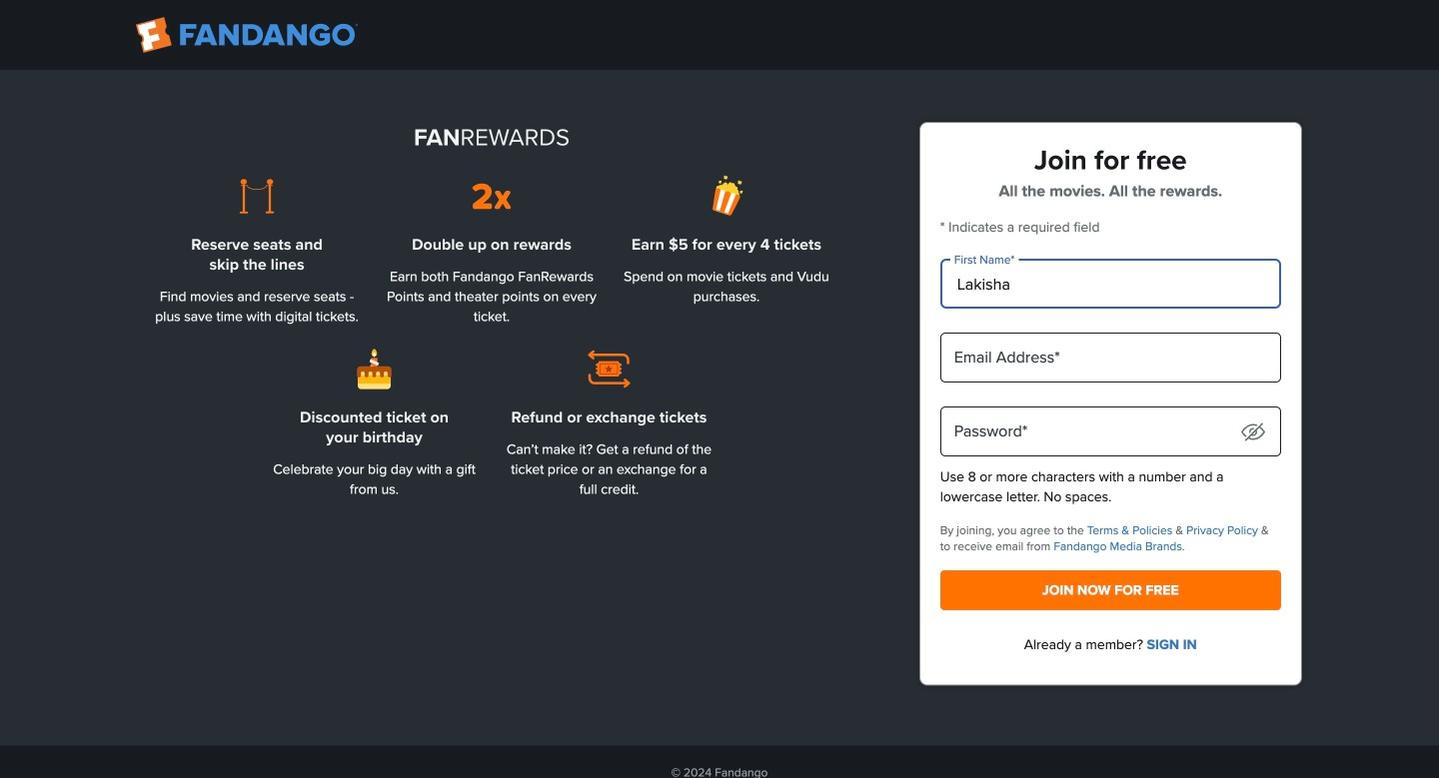 Task type: describe. For each thing, give the bounding box(es) containing it.
password hide image
[[1241, 423, 1265, 441]]

fandango home image
[[136, 17, 358, 53]]

  text field
[[940, 259, 1281, 309]]



Task type: locate. For each thing, give the bounding box(es) containing it.
  text field
[[940, 333, 1281, 383]]

None submit
[[940, 571, 1281, 611]]

  password field
[[940, 407, 1281, 457]]



Task type: vqa. For each thing, say whether or not it's contained in the screenshot.
the Advertisement "element"
no



